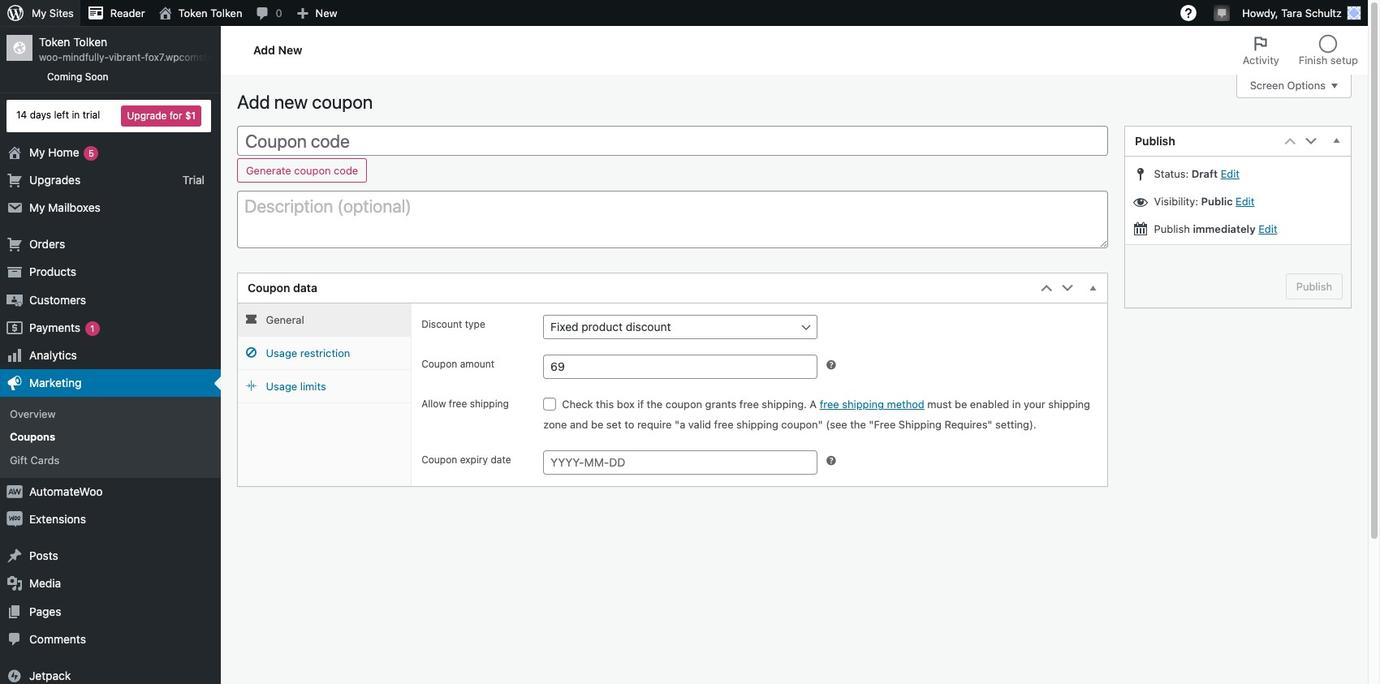 Task type: vqa. For each thing, say whether or not it's contained in the screenshot.
Coupons at the left of page
yes



Task type: locate. For each thing, give the bounding box(es) containing it.
notification image
[[1216, 6, 1229, 19]]

new down 0
[[278, 43, 302, 57]]

token for token tolken woo-mindfully-vibrant-fox7.wpcomstaging.com coming soon
[[39, 35, 70, 49]]

1 usage from the top
[[266, 347, 297, 360]]

publish down visibility:
[[1154, 222, 1190, 235]]

edit button for visibility: public edit
[[1236, 195, 1255, 208]]

pages
[[29, 605, 61, 618]]

fox7.wpcomstaging.com
[[145, 51, 255, 63]]

0 vertical spatial tolken
[[211, 6, 242, 19]]

coupon for coupon expiry date
[[422, 454, 457, 466]]

the right if at the left of the page
[[647, 398, 663, 411]]

valid
[[689, 418, 711, 431]]

in for trial
[[72, 109, 80, 121]]

1 horizontal spatial in
[[1013, 398, 1021, 411]]

edit right the public
[[1236, 195, 1255, 208]]

status: draft edit
[[1152, 167, 1240, 180]]

edit button right immediately
[[1259, 222, 1278, 235]]

your
[[1024, 398, 1046, 411]]

publish for publish
[[1135, 134, 1176, 148]]

2 usage from the top
[[266, 380, 297, 393]]

0 vertical spatial publish
[[1135, 134, 1176, 148]]

and
[[570, 418, 588, 431]]

1 horizontal spatial the
[[850, 418, 866, 431]]

0
[[276, 6, 282, 19]]

extensions link
[[0, 506, 221, 534]]

payments
[[29, 321, 80, 334]]

require
[[637, 418, 672, 431]]

Coupon expiry date text field
[[543, 451, 817, 475]]

must be enabled in your shipping zone and be set to require "a valid free shipping coupon" (see the "free shipping requires" setting).
[[543, 398, 1091, 431]]

posts
[[29, 549, 58, 563]]

in inside must be enabled in your shipping zone and be set to require "a valid free shipping coupon" (see the "free shipping requires" setting).
[[1013, 398, 1021, 411]]

1 vertical spatial add
[[237, 91, 270, 113]]

howdy, tara schultz
[[1243, 6, 1342, 19]]

marketing
[[29, 376, 82, 390]]

edit right draft
[[1221, 167, 1240, 180]]

free right grants
[[740, 398, 759, 411]]

tolken left the 0 link
[[211, 6, 242, 19]]

days
[[30, 109, 51, 121]]

code
[[311, 131, 350, 152], [334, 164, 358, 177]]

0 vertical spatial the
[[647, 398, 663, 411]]

usage down general
[[266, 347, 297, 360]]

generate
[[246, 164, 291, 177]]

0 vertical spatial my
[[32, 6, 47, 19]]

coupon up generate
[[245, 131, 307, 152]]

edit
[[1221, 167, 1240, 180], [1236, 195, 1255, 208], [1259, 222, 1278, 235]]

Description (optional) text field
[[237, 191, 1109, 249]]

edit button right the public
[[1236, 195, 1255, 208]]

add left new at left
[[237, 91, 270, 113]]

my
[[32, 6, 47, 19], [29, 145, 45, 159], [29, 201, 45, 214]]

Allow free shipping checkbox
[[543, 398, 556, 411]]

1 vertical spatial publish
[[1154, 222, 1190, 235]]

add for add new
[[253, 43, 275, 57]]

usage for usage restriction
[[266, 347, 297, 360]]

tolken for token tolken
[[211, 6, 242, 19]]

requires"
[[945, 418, 993, 431]]

be
[[955, 398, 967, 411], [591, 418, 604, 431]]

coupon up "a
[[666, 398, 703, 411]]

the right (see
[[850, 418, 866, 431]]

my home 5
[[29, 145, 94, 159]]

token up "fox7.wpcomstaging.com"
[[178, 6, 208, 19]]

orders link
[[0, 231, 221, 259]]

code down coupon code at the top left of the page
[[334, 164, 358, 177]]

shipping.
[[762, 398, 807, 411]]

1 vertical spatial tolken
[[73, 35, 107, 49]]

add down the 0 link
[[253, 43, 275, 57]]

0 horizontal spatial token
[[39, 35, 70, 49]]

0 vertical spatial new
[[316, 6, 337, 19]]

visibility: public edit
[[1152, 195, 1255, 208]]

tolken inside token tolken woo-mindfully-vibrant-fox7.wpcomstaging.com coming soon
[[73, 35, 107, 49]]

my inside my mailboxes link
[[29, 201, 45, 214]]

the
[[647, 398, 663, 411], [850, 418, 866, 431]]

type
[[465, 319, 485, 331]]

code up 'generate coupon code' link in the left of the page
[[311, 131, 350, 152]]

1 vertical spatial code
[[334, 164, 358, 177]]

edit button
[[1221, 167, 1240, 180], [1236, 195, 1255, 208], [1259, 222, 1278, 235]]

None submit
[[1286, 274, 1343, 300]]

1 vertical spatial edit button
[[1236, 195, 1255, 208]]

0 vertical spatial edit button
[[1221, 167, 1240, 180]]

expiry
[[460, 454, 488, 466]]

tolken up the mindfully-
[[73, 35, 107, 49]]

1 vertical spatial in
[[1013, 398, 1021, 411]]

1 horizontal spatial token
[[178, 6, 208, 19]]

be right must
[[955, 398, 967, 411]]

edit button right draft
[[1221, 167, 1240, 180]]

in right "left"
[[72, 109, 80, 121]]

my inside my sites link
[[32, 6, 47, 19]]

tab list
[[1233, 26, 1368, 75]]

1 vertical spatial my
[[29, 145, 45, 159]]

automatewoo link
[[0, 478, 221, 506]]

to
[[625, 418, 635, 431]]

usage
[[266, 347, 297, 360], [266, 380, 297, 393]]

enabled
[[970, 398, 1010, 411]]

generate coupon code link
[[237, 159, 367, 183]]

tab list containing activity
[[1233, 26, 1368, 75]]

coupon expiry date
[[422, 454, 511, 466]]

edit right immediately
[[1259, 222, 1278, 235]]

5
[[88, 147, 94, 158]]

add new
[[253, 43, 302, 57]]

mindfully-
[[62, 51, 109, 63]]

0 vertical spatial coupon
[[312, 91, 373, 113]]

tolken
[[211, 6, 242, 19], [73, 35, 107, 49]]

"free
[[869, 418, 896, 431]]

coupon up general
[[248, 281, 290, 295]]

new link
[[289, 0, 344, 26]]

0 vertical spatial add
[[253, 43, 275, 57]]

new right 0
[[316, 6, 337, 19]]

in for your
[[1013, 398, 1021, 411]]

my down "upgrades"
[[29, 201, 45, 214]]

media
[[29, 577, 61, 591]]

add
[[253, 43, 275, 57], [237, 91, 270, 113]]

0 vertical spatial be
[[955, 398, 967, 411]]

1 horizontal spatial tolken
[[211, 6, 242, 19]]

14
[[16, 109, 27, 121]]

main menu navigation
[[0, 26, 255, 685]]

comments link
[[0, 626, 221, 654]]

gift
[[10, 454, 28, 467]]

1 vertical spatial new
[[278, 43, 302, 57]]

0 vertical spatial in
[[72, 109, 80, 121]]

discount
[[422, 319, 462, 331]]

0 vertical spatial edit
[[1221, 167, 1240, 180]]

1 horizontal spatial new
[[316, 6, 337, 19]]

coupon for coupon data
[[248, 281, 290, 295]]

be left set
[[591, 418, 604, 431]]

in left your
[[1013, 398, 1021, 411]]

general link
[[238, 304, 411, 337]]

finish setup button
[[1290, 26, 1368, 75]]

schultz
[[1306, 6, 1342, 19]]

1 vertical spatial edit
[[1236, 195, 1255, 208]]

coupon data
[[248, 281, 317, 295]]

2 vertical spatial my
[[29, 201, 45, 214]]

coupon left expiry
[[422, 454, 457, 466]]

woo-
[[39, 51, 62, 63]]

publish
[[1135, 134, 1176, 148], [1154, 222, 1190, 235]]

overview link
[[0, 403, 221, 426]]

0 vertical spatial usage
[[266, 347, 297, 360]]

my mailboxes link
[[0, 194, 221, 222]]

upgrade for $1
[[127, 109, 196, 121]]

token inside token tolken woo-mindfully-vibrant-fox7.wpcomstaging.com coming soon
[[39, 35, 70, 49]]

coupon left the amount
[[422, 358, 457, 370]]

0 vertical spatial token
[[178, 6, 208, 19]]

free down grants
[[714, 418, 734, 431]]

my left home on the left top
[[29, 145, 45, 159]]

token up woo-
[[39, 35, 70, 49]]

home
[[48, 145, 79, 159]]

0 horizontal spatial in
[[72, 109, 80, 121]]

token inside toolbar navigation
[[178, 6, 208, 19]]

comments
[[29, 632, 86, 646]]

my for my sites
[[32, 6, 47, 19]]

in inside navigation
[[72, 109, 80, 121]]

mailboxes
[[48, 201, 101, 214]]

restriction
[[300, 347, 350, 360]]

1 vertical spatial token
[[39, 35, 70, 49]]

0 horizontal spatial the
[[647, 398, 663, 411]]

free right allow
[[449, 398, 467, 410]]

pages link
[[0, 598, 221, 626]]

tolken inside toolbar navigation
[[211, 6, 242, 19]]

coupon for coupon code
[[245, 131, 307, 152]]

coupon right new at left
[[312, 91, 373, 113]]

coupon down coupon code at the top left of the page
[[294, 164, 331, 177]]

my left sites in the top of the page
[[32, 6, 47, 19]]

usage left limits
[[266, 380, 297, 393]]

payments 1
[[29, 321, 95, 334]]

jetpack link
[[0, 663, 221, 685]]

soon
[[85, 71, 109, 83]]

0 horizontal spatial new
[[278, 43, 302, 57]]

publish up status:
[[1135, 134, 1176, 148]]

shipping
[[470, 398, 509, 410], [842, 398, 884, 411], [1049, 398, 1091, 411], [737, 418, 779, 431]]

gift cards link
[[0, 449, 221, 472]]

(see
[[826, 418, 848, 431]]

1 horizontal spatial be
[[955, 398, 967, 411]]

1 vertical spatial the
[[850, 418, 866, 431]]

upgrades
[[29, 173, 81, 187]]

jetpack
[[29, 669, 71, 683]]

1 vertical spatial usage
[[266, 380, 297, 393]]

1 vertical spatial be
[[591, 418, 604, 431]]

0 horizontal spatial tolken
[[73, 35, 107, 49]]

coupon
[[312, 91, 373, 113], [294, 164, 331, 177], [666, 398, 703, 411]]



Task type: describe. For each thing, give the bounding box(es) containing it.
screen options button
[[1237, 74, 1352, 98]]

my sites link
[[0, 0, 80, 26]]

toolbar navigation
[[0, 0, 1368, 29]]

2 vertical spatial coupon
[[666, 398, 703, 411]]

shipping down check this box if the coupon grants free shipping. a free shipping method
[[737, 418, 779, 431]]

posts link
[[0, 543, 221, 570]]

free inside must be enabled in your shipping zone and be set to require "a valid free shipping coupon" (see the "free shipping requires" setting).
[[714, 418, 734, 431]]

this
[[596, 398, 614, 411]]

tolken for token tolken woo-mindfully-vibrant-fox7.wpcomstaging.com coming soon
[[73, 35, 107, 49]]

usage limits link
[[238, 370, 411, 404]]

value of the coupon. image
[[825, 359, 838, 372]]

new inside toolbar navigation
[[316, 6, 337, 19]]

screen options
[[1250, 79, 1326, 92]]

customers
[[29, 293, 86, 307]]

edit button for status: draft edit
[[1221, 167, 1240, 180]]

usage restriction
[[266, 347, 350, 360]]

marketing link
[[0, 370, 221, 397]]

shipping up "free
[[842, 398, 884, 411]]

shipping
[[899, 418, 942, 431]]

add for add new coupon
[[237, 91, 270, 113]]

immediately
[[1193, 222, 1256, 235]]

zone
[[543, 418, 567, 431]]

sites
[[49, 6, 74, 19]]

token tolken link
[[152, 0, 249, 26]]

my for my mailboxes
[[29, 201, 45, 214]]

grants
[[705, 398, 737, 411]]

the inside must be enabled in your shipping zone and be set to require "a valid free shipping coupon" (see the "free shipping requires" setting).
[[850, 418, 866, 431]]

2 vertical spatial edit
[[1259, 222, 1278, 235]]

1
[[90, 323, 95, 334]]

1 vertical spatial coupon
[[294, 164, 331, 177]]

Coupon code text field
[[237, 126, 1109, 156]]

shipping down the amount
[[470, 398, 509, 410]]

extensions
[[29, 512, 86, 526]]

public
[[1202, 195, 1233, 208]]

Coupon amount text field
[[543, 355, 817, 379]]

a
[[810, 398, 817, 411]]

date
[[491, 454, 511, 466]]

coupon"
[[782, 418, 823, 431]]

products
[[29, 265, 76, 279]]

check
[[562, 398, 593, 411]]

edit for public
[[1236, 195, 1255, 208]]

must
[[928, 398, 952, 411]]

the coupon will expire at 00:00:00 of this date. image
[[825, 455, 838, 468]]

gift cards
[[10, 454, 60, 467]]

status:
[[1154, 167, 1189, 180]]

data
[[293, 281, 317, 295]]

token for token tolken
[[178, 6, 208, 19]]

reader link
[[80, 0, 152, 26]]

visibility:
[[1154, 195, 1199, 208]]

coupon code
[[245, 131, 350, 152]]

upgrade
[[127, 109, 167, 121]]

coupon amount
[[422, 358, 495, 370]]

media link
[[0, 570, 221, 598]]

coupon for coupon amount
[[422, 358, 457, 370]]

discount type
[[422, 319, 485, 331]]

allow
[[422, 398, 446, 410]]

shipping right your
[[1049, 398, 1091, 411]]

free right a
[[820, 398, 839, 411]]

edit for draft
[[1221, 167, 1240, 180]]

trial
[[183, 173, 205, 187]]

14 days left in trial
[[16, 109, 100, 121]]

coupons
[[10, 431, 55, 444]]

usage limits
[[266, 380, 326, 393]]

left
[[54, 109, 69, 121]]

overview
[[10, 408, 56, 421]]

usage for usage limits
[[266, 380, 297, 393]]

howdy,
[[1243, 6, 1279, 19]]

2 vertical spatial edit button
[[1259, 222, 1278, 235]]

options
[[1288, 79, 1326, 92]]

draft
[[1192, 167, 1218, 180]]

token tolken
[[178, 6, 242, 19]]

customers link
[[0, 286, 221, 314]]

activity button
[[1233, 26, 1290, 75]]

usage restriction link
[[238, 337, 411, 370]]

finish
[[1299, 54, 1328, 67]]

add new coupon
[[237, 91, 373, 113]]

limits
[[300, 380, 326, 393]]

coming
[[47, 71, 82, 83]]

0 link
[[249, 0, 289, 26]]

allow free shipping
[[422, 398, 509, 410]]

token tolken woo-mindfully-vibrant-fox7.wpcomstaging.com coming soon
[[39, 35, 255, 83]]

set
[[607, 418, 622, 431]]

0 vertical spatial code
[[311, 131, 350, 152]]

analytics
[[29, 348, 77, 362]]

box
[[617, 398, 635, 411]]

upgrade for $1 button
[[121, 105, 201, 126]]

reader
[[110, 6, 145, 19]]

"a
[[675, 418, 686, 431]]

method
[[887, 398, 925, 411]]

screen
[[1250, 79, 1285, 92]]

new
[[274, 91, 308, 113]]

0 horizontal spatial be
[[591, 418, 604, 431]]

publish for publish immediately edit
[[1154, 222, 1190, 235]]

publish immediately edit
[[1152, 222, 1278, 235]]

my mailboxes
[[29, 201, 101, 214]]

trial
[[83, 109, 100, 121]]

general
[[266, 314, 304, 327]]

finish setup
[[1299, 54, 1359, 67]]

generate coupon code
[[246, 164, 358, 177]]

amount
[[460, 358, 495, 370]]

orders
[[29, 237, 65, 251]]

my for my home 5
[[29, 145, 45, 159]]

free shipping method link
[[820, 398, 925, 411]]



